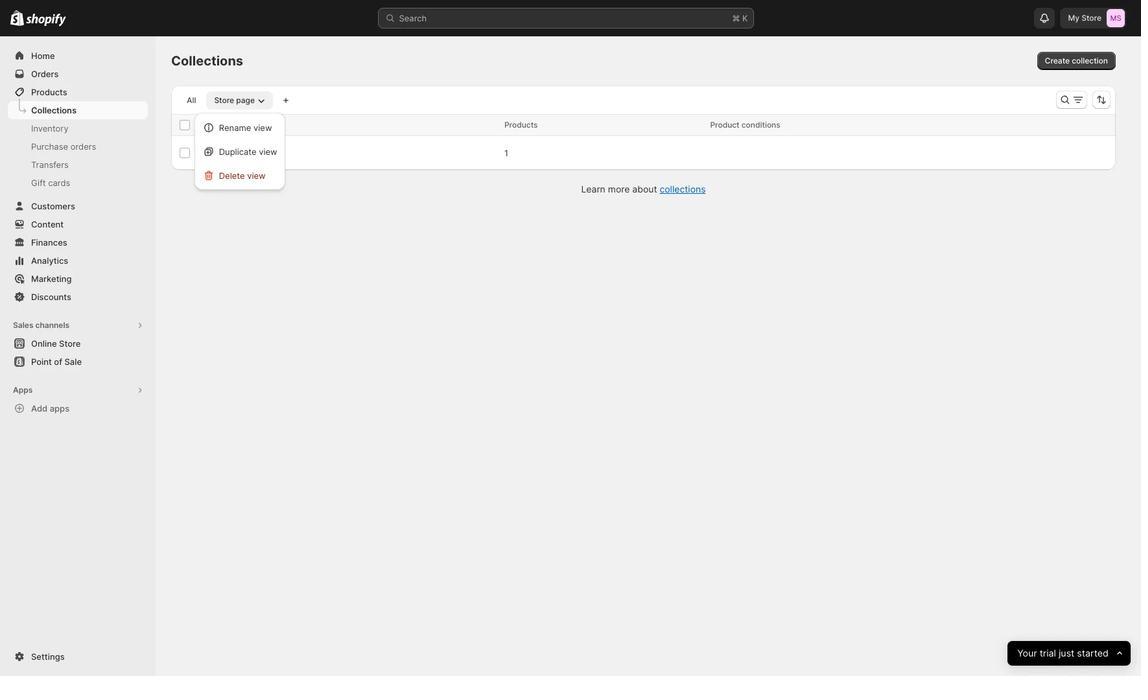 Task type: describe. For each thing, give the bounding box(es) containing it.
add apps
[[31, 403, 69, 414]]

title
[[233, 120, 250, 130]]

add apps button
[[8, 399, 148, 418]]

online store
[[31, 339, 81, 349]]

my store image
[[1107, 9, 1125, 27]]

1 vertical spatial collections
[[31, 105, 77, 115]]

collections link
[[660, 184, 706, 195]]

purchase orders
[[31, 141, 96, 152]]

discounts
[[31, 292, 71, 302]]

sales channels
[[13, 320, 69, 330]]

started
[[1077, 647, 1109, 659]]

shopify image
[[26, 13, 66, 26]]

your
[[1017, 647, 1037, 659]]

product
[[710, 120, 740, 130]]

point of sale button
[[0, 353, 156, 371]]

tab list containing all
[[176, 91, 276, 110]]

inventory link
[[8, 119, 148, 137]]

collections
[[660, 184, 706, 195]]

home link
[[8, 47, 148, 65]]

sales
[[13, 320, 33, 330]]

cards
[[48, 178, 70, 188]]

duplicate
[[219, 147, 257, 157]]

delete
[[219, 171, 245, 181]]

settings
[[31, 652, 65, 662]]

gift
[[31, 178, 46, 188]]

page for store page
[[236, 95, 255, 105]]

channels
[[35, 320, 69, 330]]

home for home page
[[233, 148, 257, 158]]

store inside store page dropdown button
[[214, 95, 234, 105]]

gift cards link
[[8, 174, 148, 192]]

finances
[[31, 237, 67, 248]]

online store button
[[0, 335, 156, 353]]

point of sale
[[31, 357, 82, 367]]

learn more about collections
[[581, 184, 706, 195]]

conditions
[[742, 120, 781, 130]]

inventory
[[31, 123, 69, 134]]

⌘ k
[[732, 13, 748, 23]]

delete view button
[[198, 165, 281, 186]]

⌘
[[732, 13, 740, 23]]

duplicate view
[[219, 147, 277, 157]]

collection
[[1072, 56, 1108, 65]]

home page link
[[233, 148, 280, 158]]

apps button
[[8, 381, 148, 399]]

rename
[[219, 123, 251, 133]]

duplicate view button
[[198, 141, 281, 162]]

online
[[31, 339, 57, 349]]

view for delete view
[[247, 171, 266, 181]]

discounts link
[[8, 288, 148, 306]]

just
[[1059, 647, 1075, 659]]

analytics
[[31, 255, 68, 266]]

product conditions
[[710, 120, 781, 130]]

settings link
[[8, 648, 148, 666]]

content link
[[8, 215, 148, 233]]

home page
[[233, 148, 280, 158]]

learn
[[581, 184, 606, 195]]

purchase
[[31, 141, 68, 152]]



Task type: locate. For each thing, give the bounding box(es) containing it.
content
[[31, 219, 64, 230]]

page inside store page dropdown button
[[236, 95, 255, 105]]

0 horizontal spatial store
[[59, 339, 81, 349]]

k
[[743, 13, 748, 23]]

page up title
[[236, 95, 255, 105]]

title button
[[233, 119, 263, 132]]

0 horizontal spatial home
[[31, 51, 55, 61]]

1 vertical spatial store
[[214, 95, 234, 105]]

of
[[54, 357, 62, 367]]

1 vertical spatial view
[[259, 147, 277, 157]]

rename view button
[[198, 117, 281, 138]]

0 horizontal spatial page
[[236, 95, 255, 105]]

search
[[399, 13, 427, 23]]

sales channels button
[[8, 316, 148, 335]]

view down home page link
[[247, 171, 266, 181]]

delete view
[[219, 171, 266, 181]]

store for my store
[[1082, 13, 1102, 23]]

customers
[[31, 201, 75, 211]]

orders
[[31, 69, 59, 79]]

2 vertical spatial view
[[247, 171, 266, 181]]

sale
[[64, 357, 82, 367]]

products
[[31, 87, 67, 97], [504, 120, 538, 130]]

all
[[187, 95, 196, 105]]

home for home
[[31, 51, 55, 61]]

gift cards
[[31, 178, 70, 188]]

marketing
[[31, 274, 72, 284]]

collections link
[[8, 101, 148, 119]]

menu containing rename view
[[198, 117, 281, 186]]

store for online store
[[59, 339, 81, 349]]

view
[[254, 123, 272, 133], [259, 147, 277, 157], [247, 171, 266, 181]]

apps
[[50, 403, 69, 414]]

collections
[[171, 53, 243, 69], [31, 105, 77, 115]]

transfers link
[[8, 156, 148, 174]]

page right duplicate
[[260, 148, 280, 158]]

tab list
[[176, 91, 276, 110]]

view for rename view
[[254, 123, 272, 133]]

1 horizontal spatial home
[[233, 148, 257, 158]]

your trial just started button
[[1008, 641, 1131, 666]]

products up the 1 on the top left
[[504, 120, 538, 130]]

create collection link
[[1037, 52, 1116, 70]]

1 horizontal spatial store
[[214, 95, 234, 105]]

about
[[632, 184, 657, 195]]

store inside online store link
[[59, 339, 81, 349]]

1 horizontal spatial page
[[260, 148, 280, 158]]

page
[[236, 95, 255, 105], [260, 148, 280, 158]]

orders link
[[8, 65, 148, 83]]

page for home page
[[260, 148, 280, 158]]

my
[[1068, 13, 1080, 23]]

create
[[1045, 56, 1070, 65]]

0 vertical spatial home
[[31, 51, 55, 61]]

view right duplicate
[[259, 147, 277, 157]]

trial
[[1040, 647, 1056, 659]]

store page
[[214, 95, 255, 105]]

shopify image
[[10, 10, 24, 26]]

all link
[[179, 91, 204, 110]]

view inside "button"
[[247, 171, 266, 181]]

1 vertical spatial products
[[504, 120, 538, 130]]

my store
[[1068, 13, 1102, 23]]

your trial just started
[[1017, 647, 1109, 659]]

purchase orders link
[[8, 137, 148, 156]]

products link
[[8, 83, 148, 101]]

home
[[31, 51, 55, 61], [233, 148, 257, 158]]

orders
[[70, 141, 96, 152]]

collections up all
[[171, 53, 243, 69]]

1 horizontal spatial products
[[504, 120, 538, 130]]

customers link
[[8, 197, 148, 215]]

1 vertical spatial page
[[260, 148, 280, 158]]

online store link
[[8, 335, 148, 353]]

2 vertical spatial store
[[59, 339, 81, 349]]

store
[[1082, 13, 1102, 23], [214, 95, 234, 105], [59, 339, 81, 349]]

store page button
[[206, 91, 273, 110]]

finances link
[[8, 233, 148, 252]]

rename view
[[219, 123, 272, 133]]

analytics link
[[8, 252, 148, 270]]

0 horizontal spatial products
[[31, 87, 67, 97]]

1 horizontal spatial collections
[[171, 53, 243, 69]]

transfers
[[31, 160, 69, 170]]

apps
[[13, 385, 33, 395]]

products down "orders"
[[31, 87, 67, 97]]

0 vertical spatial page
[[236, 95, 255, 105]]

view right title
[[254, 123, 272, 133]]

store up "rename"
[[214, 95, 234, 105]]

0 vertical spatial products
[[31, 87, 67, 97]]

point of sale link
[[8, 353, 148, 371]]

create collection
[[1045, 56, 1108, 65]]

menu
[[198, 117, 281, 186]]

0 vertical spatial store
[[1082, 13, 1102, 23]]

0 vertical spatial collections
[[171, 53, 243, 69]]

0 horizontal spatial collections
[[31, 105, 77, 115]]

store up sale
[[59, 339, 81, 349]]

1
[[504, 148, 508, 158]]

view for duplicate view
[[259, 147, 277, 157]]

0 vertical spatial view
[[254, 123, 272, 133]]

more
[[608, 184, 630, 195]]

add
[[31, 403, 48, 414]]

1 vertical spatial home
[[233, 148, 257, 158]]

point
[[31, 357, 52, 367]]

marketing link
[[8, 270, 148, 288]]

store right my
[[1082, 13, 1102, 23]]

collections up inventory
[[31, 105, 77, 115]]

2 horizontal spatial store
[[1082, 13, 1102, 23]]



Task type: vqa. For each thing, say whether or not it's contained in the screenshot.
the leftmost Products
yes



